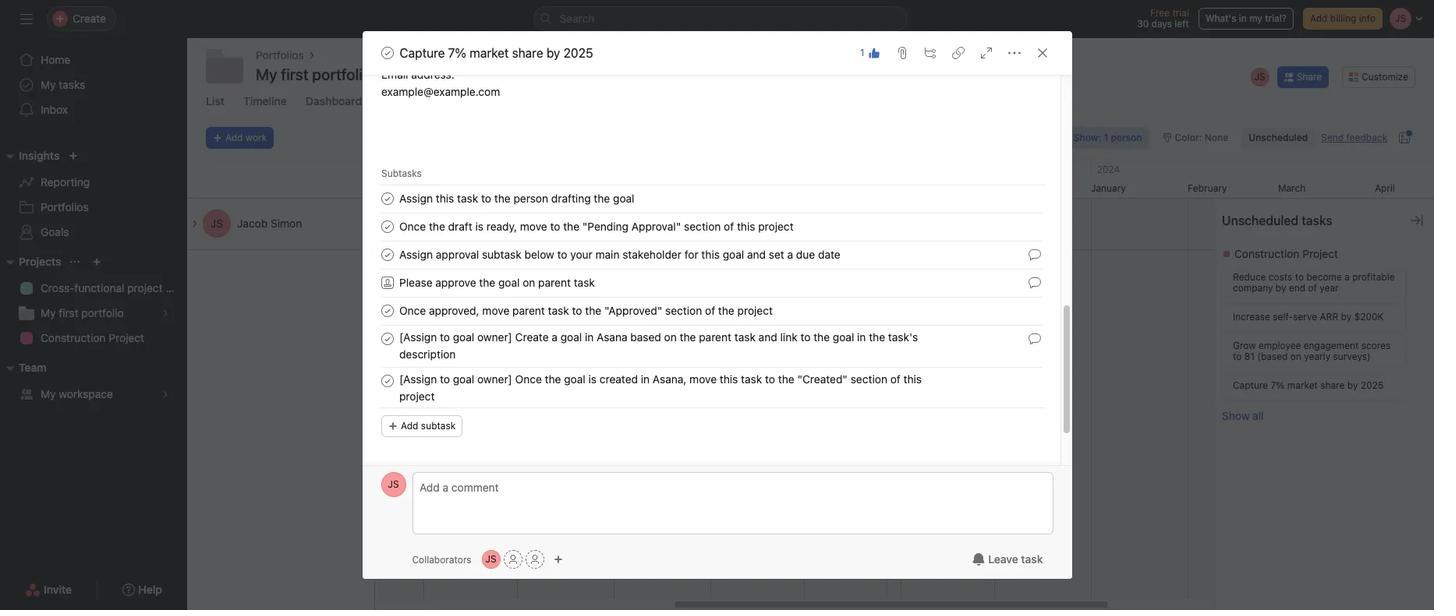 Task type: vqa. For each thing, say whether or not it's contained in the screenshot.
1st Toggle Owner Popover icon from the bottom
no



Task type: locate. For each thing, give the bounding box(es) containing it.
2 vertical spatial 0 comments. click to go to subtask details and comments image
[[1028, 333, 1041, 346]]

progress link
[[381, 94, 427, 115]]

by down search
[[547, 46, 560, 60]]

js down add subtask button
[[388, 479, 399, 491]]

1 vertical spatial portfolios
[[41, 200, 89, 214]]

1 horizontal spatial tasks
[[1302, 214, 1333, 228]]

0 vertical spatial 0 comments. click to go to subtask details and comments image
[[1028, 249, 1041, 261]]

my inside projects element
[[41, 307, 56, 320]]

1 horizontal spatial capture 7% market share by 2025
[[1233, 380, 1384, 392]]

tasks
[[59, 78, 85, 91], [1302, 214, 1333, 228]]

to
[[1295, 271, 1304, 283], [1233, 351, 1242, 363]]

portfolios link up my first portfolio
[[256, 47, 304, 64]]

0 horizontal spatial capture 7% market share by 2025
[[400, 46, 593, 60]]

free trial 30 days left
[[1137, 7, 1190, 30]]

portfolios link
[[256, 47, 304, 64], [9, 195, 178, 220]]

js button down add subtask button
[[381, 473, 406, 498]]

1 vertical spatial portfolios link
[[9, 195, 178, 220]]

2 task name text field from the top
[[399, 329, 954, 364]]

project inside construction project link
[[109, 332, 144, 345]]

0 horizontal spatial 7%
[[448, 46, 466, 60]]

0 vertical spatial 7%
[[448, 46, 466, 60]]

3 completed checkbox from the top
[[378, 302, 397, 321]]

home
[[41, 53, 70, 66]]

0 horizontal spatial construction
[[41, 332, 106, 345]]

1 horizontal spatial add
[[401, 420, 418, 432]]

full screen image
[[980, 47, 993, 59]]

4 completed image from the top
[[378, 246, 397, 264]]

market up workload
[[470, 46, 509, 60]]

to inside grow employee engagement scores to 81 (based on yearly surveys)
[[1233, 351, 1242, 363]]

share
[[1297, 71, 1322, 82]]

project up become
[[1303, 247, 1339, 261]]

2 horizontal spatial add
[[1310, 12, 1328, 24]]

1 task name text field from the top
[[399, 246, 840, 264]]

save layout as default image
[[1399, 132, 1411, 144]]

2025 down "surveys)"
[[1361, 380, 1384, 392]]

more actions for this task image
[[1008, 47, 1021, 59]]

unscheduled button
[[1242, 127, 1315, 149]]

construction project down my first portfolio link
[[41, 332, 144, 345]]

capture 7% market share by 2025
[[400, 46, 593, 60], [1233, 380, 1384, 392]]

7% down (based
[[1271, 380, 1285, 392]]

0 horizontal spatial to
[[1233, 351, 1242, 363]]

Task Name text field
[[399, 246, 840, 264], [399, 329, 954, 364]]

0 horizontal spatial tasks
[[59, 78, 85, 91]]

project
[[1303, 247, 1339, 261], [109, 332, 144, 345]]

0 vertical spatial completed checkbox
[[378, 190, 397, 208]]

3 completed image from the top
[[378, 218, 397, 236]]

portfolios down reporting
[[41, 200, 89, 214]]

what's
[[1206, 12, 1237, 24]]

april
[[1375, 183, 1395, 194]]

my inside teams 'element'
[[41, 388, 56, 401]]

feedback
[[1347, 132, 1388, 144]]

reduce costs to become a profitable company by end of year
[[1233, 271, 1395, 294]]

dashboard
[[306, 94, 362, 108]]

0 vertical spatial to
[[1295, 271, 1304, 283]]

construction up costs
[[1235, 247, 1300, 261]]

unscheduled inside dropdown button
[[1249, 132, 1308, 144]]

0 horizontal spatial 2025
[[564, 46, 593, 60]]

insights element
[[0, 142, 187, 248]]

1 vertical spatial 0 comments. click to go to subtask details and comments image
[[1028, 277, 1041, 289]]

workload
[[445, 94, 494, 108]]

5 completed checkbox from the top
[[378, 372, 397, 391]]

send feedback link
[[1322, 131, 1388, 145]]

portfolios inside insights element
[[41, 200, 89, 214]]

1 vertical spatial add
[[225, 132, 243, 144]]

task name text field for 4th completed checkbox
[[399, 329, 954, 364]]

2 completed image from the top
[[378, 190, 397, 208]]

team button
[[0, 359, 47, 378]]

home link
[[9, 48, 178, 73]]

0 horizontal spatial market
[[470, 46, 509, 60]]

0 horizontal spatial capture
[[400, 46, 445, 60]]

1 vertical spatial unscheduled
[[1222, 214, 1299, 228]]

completed checkbox for once approved, move parent task to the "approved" section of the project text box
[[378, 302, 397, 321]]

1 vertical spatial 7%
[[1271, 380, 1285, 392]]

1 vertical spatial completed image
[[378, 372, 397, 391]]

tasks down home at the top of page
[[59, 78, 85, 91]]

tasks down march
[[1302, 214, 1333, 228]]

completed image for 2nd completed option from the top
[[378, 246, 397, 264]]

capture 7% market share by 2025 up workload
[[400, 46, 593, 60]]

of
[[1308, 282, 1317, 294]]

task
[[1021, 553, 1043, 566]]

trial
[[1173, 7, 1190, 19]]

js button right collaborators
[[482, 551, 500, 569]]

0 horizontal spatial add
[[225, 132, 243, 144]]

Completed checkbox
[[378, 190, 397, 208], [378, 246, 397, 264]]

0 horizontal spatial portfolios link
[[9, 195, 178, 220]]

my left first
[[41, 307, 56, 320]]

my tasks link
[[9, 73, 178, 98]]

0 vertical spatial add
[[1310, 12, 1328, 24]]

1 vertical spatial construction
[[41, 332, 106, 345]]

copy task link image
[[952, 47, 965, 59]]

1 vertical spatial task name text field
[[399, 329, 954, 364]]

2 completed checkbox from the top
[[378, 246, 397, 264]]

1 completed image from the top
[[378, 302, 397, 321]]

capture down 81
[[1233, 380, 1268, 392]]

js button
[[381, 473, 406, 498], [482, 551, 500, 569]]

first portfolio
[[281, 66, 371, 83]]

my up "timeline"
[[256, 66, 277, 83]]

share
[[512, 46, 543, 60], [1321, 380, 1345, 392]]

0 vertical spatial market
[[470, 46, 509, 60]]

1 horizontal spatial market
[[1288, 380, 1318, 392]]

close details image
[[1411, 215, 1424, 227]]

my up inbox
[[41, 78, 56, 91]]

what's in my trial? button
[[1199, 8, 1294, 30]]

timeline
[[243, 94, 287, 108]]

1 completed image from the top
[[378, 44, 397, 62]]

0 vertical spatial construction
[[1235, 247, 1300, 261]]

2 completed image from the top
[[378, 372, 397, 391]]

completed image up add subtask button
[[378, 372, 397, 391]]

completed image for completed checkbox corresponding to once approved, move parent task to the "approved" section of the project text box
[[378, 302, 397, 321]]

0 vertical spatial project
[[1303, 247, 1339, 261]]

engagement
[[1304, 340, 1359, 352]]

1 vertical spatial project
[[109, 332, 144, 345]]

1 horizontal spatial project
[[1303, 247, 1339, 261]]

market down on
[[1288, 380, 1318, 392]]

goals
[[41, 225, 69, 239]]

completed image for 4th completed checkbox
[[378, 330, 397, 349]]

teams element
[[0, 354, 187, 410]]

add left "billing"
[[1310, 12, 1328, 24]]

completed checkbox down subtasks
[[378, 190, 397, 208]]

0 vertical spatial 2025
[[564, 46, 593, 60]]

portfolios link down reporting
[[9, 195, 178, 220]]

search
[[560, 12, 595, 25]]

my workspace
[[41, 388, 113, 401]]

portfolios link inside insights element
[[9, 195, 178, 220]]

scores
[[1362, 340, 1391, 352]]

7% up address:
[[448, 46, 466, 60]]

workspace
[[59, 388, 113, 401]]

increase self-serve arr by $200k
[[1233, 311, 1384, 323]]

construction
[[1235, 247, 1300, 261], [41, 332, 106, 345]]

completed checkbox up the pending approval image
[[378, 246, 397, 264]]

capture inside capture 7% market share by 2025 dialog
[[400, 46, 445, 60]]

add left subtask
[[401, 420, 418, 432]]

reporting link
[[9, 170, 178, 195]]

0 vertical spatial capture 7% market share by 2025
[[400, 46, 593, 60]]

0 horizontal spatial js button
[[381, 473, 406, 498]]

1 horizontal spatial share
[[1321, 380, 1345, 392]]

show
[[1222, 410, 1250, 423]]

js left share button
[[1255, 71, 1266, 82]]

2 completed checkbox from the top
[[378, 218, 397, 236]]

1 horizontal spatial 2025
[[1361, 380, 1384, 392]]

tasks for unscheduled tasks
[[1302, 214, 1333, 228]]

1 vertical spatial completed checkbox
[[378, 246, 397, 264]]

completed image
[[378, 44, 397, 62], [378, 190, 397, 208], [378, 218, 397, 236], [378, 246, 397, 264], [378, 330, 397, 349]]

30
[[1137, 18, 1149, 30]]

show all button
[[1222, 410, 1264, 423]]

completed image
[[378, 302, 397, 321], [378, 372, 397, 391]]

portfolios up my first portfolio
[[256, 48, 304, 62]]

0 horizontal spatial construction project
[[41, 332, 144, 345]]

1 button
[[856, 42, 885, 64]]

add inside button
[[401, 420, 418, 432]]

5 completed image from the top
[[378, 330, 397, 349]]

add left the work
[[225, 132, 243, 144]]

0 vertical spatial task name text field
[[399, 246, 840, 264]]

share button
[[1277, 66, 1329, 88]]

1 horizontal spatial construction
[[1235, 247, 1300, 261]]

completed image for task name text field on the top of page's completed checkbox
[[378, 218, 397, 236]]

0 horizontal spatial share
[[512, 46, 543, 60]]

0 vertical spatial share
[[512, 46, 543, 60]]

project down the portfolio
[[109, 332, 144, 345]]

by right the arr
[[1341, 311, 1352, 323]]

leave task button
[[963, 546, 1053, 574]]

unscheduled down march
[[1222, 214, 1299, 228]]

construction down first
[[41, 332, 106, 345]]

reporting
[[41, 176, 90, 189]]

increase
[[1233, 311, 1271, 323]]

my for my workspace
[[41, 388, 56, 401]]

construction project inside projects element
[[41, 332, 144, 345]]

1 vertical spatial capture
[[1233, 380, 1268, 392]]

market
[[470, 46, 509, 60], [1288, 380, 1318, 392]]

main content containing email address:
[[362, 0, 1060, 551]]

global element
[[0, 38, 187, 132]]

show all
[[1222, 410, 1264, 423]]

grow
[[1233, 340, 1256, 352]]

unscheduled for unscheduled
[[1249, 132, 1308, 144]]

by left "end" at the right of the page
[[1276, 282, 1287, 294]]

0 comments. click to go to subtask details and comments image
[[1028, 249, 1041, 261], [1028, 277, 1041, 289], [1028, 333, 1041, 346]]

my inside 'global' element
[[41, 78, 56, 91]]

october
[[804, 183, 840, 194]]

construction project
[[1235, 247, 1339, 261], [41, 332, 144, 345]]

1 horizontal spatial construction project
[[1235, 247, 1339, 261]]

0 vertical spatial unscheduled
[[1249, 132, 1308, 144]]

november
[[901, 183, 946, 194]]

task name text field up [assign to goal owner] once the goal is created in asana, move this task to the "created" section of this project text box
[[399, 329, 954, 364]]

days
[[1152, 18, 1172, 30]]

main content
[[362, 0, 1060, 551]]

pending approval image
[[381, 277, 394, 289]]

completed checkbox for task name text field on the top of page
[[378, 218, 397, 236]]

1 horizontal spatial capture
[[1233, 380, 1268, 392]]

february
[[1188, 183, 1227, 194]]

1 vertical spatial construction project
[[41, 332, 144, 345]]

july
[[517, 183, 535, 194]]

task name text field down task name text field on the top of page
[[399, 246, 840, 264]]

capture
[[400, 46, 445, 60], [1233, 380, 1268, 392]]

projects
[[19, 255, 61, 268]]

1 0 comments. click to go to subtask details and comments image from the top
[[1028, 249, 1041, 261]]

completed checkbox for [assign to goal owner] once the goal is created in asana, move this task to the "created" section of this project text box
[[378, 372, 397, 391]]

2 vertical spatial add
[[401, 420, 418, 432]]

email
[[381, 68, 408, 81]]

0 vertical spatial construction project
[[1235, 247, 1339, 261]]

capture up address:
[[400, 46, 445, 60]]

construction project up costs
[[1235, 247, 1339, 261]]

reduce
[[1233, 271, 1266, 283]]

3 0 comments. click to go to subtask details and comments image from the top
[[1028, 333, 1041, 346]]

1 vertical spatial tasks
[[1302, 214, 1333, 228]]

add inside 'button'
[[1310, 12, 1328, 24]]

1 vertical spatial market
[[1288, 380, 1318, 392]]

1 vertical spatial to
[[1233, 351, 1242, 363]]

Task Name text field
[[399, 190, 634, 207]]

on
[[1291, 351, 1302, 363]]

to left the of
[[1295, 271, 1304, 283]]

tasks inside 'global' element
[[59, 78, 85, 91]]

2024
[[1098, 164, 1120, 176]]

$200k
[[1355, 311, 1384, 323]]

capture 7% market share by 2025 down 'yearly'
[[1233, 380, 1384, 392]]

0 vertical spatial capture
[[400, 46, 445, 60]]

unscheduled up march
[[1249, 132, 1308, 144]]

1 horizontal spatial portfolios
[[256, 48, 304, 62]]

september
[[711, 183, 759, 194]]

1 horizontal spatial to
[[1295, 271, 1304, 283]]

0 vertical spatial portfolios link
[[256, 47, 304, 64]]

my workspace link
[[9, 382, 178, 407]]

completed image down the pending approval image
[[378, 302, 397, 321]]

left
[[1175, 18, 1190, 30]]

0 vertical spatial tasks
[[59, 78, 85, 91]]

0 horizontal spatial project
[[109, 332, 144, 345]]

Completed checkbox
[[378, 44, 397, 62], [378, 218, 397, 236], [378, 302, 397, 321], [378, 330, 397, 349], [378, 372, 397, 391]]

subtasks
[[381, 168, 421, 179]]

add inside "button"
[[225, 132, 243, 144]]

my down the team
[[41, 388, 56, 401]]

add subtask button
[[381, 416, 462, 438]]

1 vertical spatial js button
[[482, 551, 500, 569]]

my for my first portfolio
[[41, 307, 56, 320]]

(based
[[1258, 351, 1288, 363]]

2025 down search
[[564, 46, 593, 60]]

1 horizontal spatial js button
[[482, 551, 500, 569]]

0 horizontal spatial portfolios
[[41, 200, 89, 214]]

2 0 comments. click to go to subtask details and comments image from the top
[[1028, 277, 1041, 289]]

to left 81
[[1233, 351, 1242, 363]]

send feedback
[[1322, 132, 1388, 144]]

my first portfolio
[[256, 66, 371, 83]]

0 vertical spatial completed image
[[378, 302, 397, 321]]



Task type: describe. For each thing, give the bounding box(es) containing it.
january
[[1091, 183, 1126, 194]]

task name text field for 2nd completed option from the top
[[399, 246, 840, 264]]

completed image for completed checkbox for [assign to goal owner] once the goal is created in asana, move this task to the "created" section of this project text box
[[378, 372, 397, 391]]

billing
[[1331, 12, 1357, 24]]

jacob
[[237, 217, 268, 230]]

become
[[1307, 271, 1342, 283]]

serve
[[1293, 311, 1318, 323]]

free
[[1151, 7, 1170, 19]]

1 vertical spatial share
[[1321, 380, 1345, 392]]

my first portfolio
[[41, 307, 124, 320]]

tasks for my tasks
[[59, 78, 85, 91]]

capture 7% market share by 2025 inside dialog
[[400, 46, 593, 60]]

my for my first portfolio
[[256, 66, 277, 83]]

goals link
[[9, 220, 178, 245]]

my tasks
[[41, 78, 85, 91]]

simon
[[271, 217, 302, 230]]

workload link
[[445, 94, 494, 115]]

search button
[[533, 6, 908, 31]]

1 horizontal spatial portfolios link
[[256, 47, 304, 64]]

year
[[1320, 282, 1339, 294]]

search list box
[[533, 6, 908, 31]]

what's in my trial?
[[1206, 12, 1287, 24]]

costs
[[1269, 271, 1293, 283]]

2024 january
[[1091, 164, 1126, 194]]

march
[[1278, 183, 1306, 194]]

list
[[206, 94, 225, 108]]

completed image for first completed option
[[378, 190, 397, 208]]

0 vertical spatial portfolios
[[256, 48, 304, 62]]

collaborators
[[412, 554, 472, 566]]

send
[[1322, 132, 1344, 144]]

subtask
[[421, 420, 455, 432]]

profitable
[[1353, 271, 1395, 283]]

4 completed checkbox from the top
[[378, 330, 397, 349]]

Task Name text field
[[399, 303, 773, 320]]

projects element
[[0, 248, 187, 354]]

1 completed checkbox from the top
[[378, 190, 397, 208]]

js right collaborators
[[486, 554, 497, 566]]

inbox link
[[9, 98, 178, 122]]

capture 7% market share by 2025 dialog
[[362, 0, 1072, 580]]

functional
[[74, 282, 124, 295]]

0 comments. click to go to subtask details and comments image for 4th completed checkbox
[[1028, 333, 1041, 346]]

my
[[1250, 12, 1263, 24]]

jacob simon
[[237, 217, 302, 230]]

1
[[860, 47, 865, 59]]

example@example.com
[[381, 85, 500, 98]]

construction project link
[[9, 326, 178, 351]]

to inside 'reduce costs to become a profitable company by end of year'
[[1295, 271, 1304, 283]]

inbox
[[41, 103, 68, 116]]

completed image for 5th completed checkbox from the bottom of the capture 7% market share by 2025 dialog
[[378, 44, 397, 62]]

add subtask
[[401, 420, 455, 432]]

timeline link
[[243, 94, 287, 115]]

0 vertical spatial js button
[[381, 473, 406, 498]]

add or remove collaborators image
[[554, 555, 563, 565]]

share inside dialog
[[512, 46, 543, 60]]

all
[[1253, 410, 1264, 423]]

add for add subtask
[[401, 420, 418, 432]]

1 horizontal spatial 7%
[[1271, 380, 1285, 392]]

projects button
[[0, 253, 61, 271]]

first
[[59, 307, 79, 320]]

81
[[1245, 351, 1255, 363]]

insights
[[19, 149, 60, 162]]

address:
[[411, 68, 454, 81]]

end
[[1289, 282, 1306, 294]]

1 vertical spatial 2025
[[1361, 380, 1384, 392]]

2025 inside capture 7% market share by 2025 dialog
[[564, 46, 593, 60]]

add work
[[225, 132, 267, 144]]

progress
[[381, 94, 427, 108]]

Approval Name text field
[[399, 275, 595, 292]]

7% inside capture 7% market share by 2025 dialog
[[448, 46, 466, 60]]

by inside capture 7% market share by 2025 dialog
[[547, 46, 560, 60]]

self-
[[1273, 311, 1293, 323]]

trial?
[[1265, 12, 1287, 24]]

add to starred image
[[401, 69, 413, 81]]

add billing info
[[1310, 12, 1376, 24]]

0 comments. click to go to subtask details and comments image for 2nd completed option from the top
[[1028, 249, 1041, 261]]

unscheduled for unscheduled tasks
[[1222, 214, 1299, 228]]

portfolio
[[81, 307, 124, 320]]

invite
[[44, 583, 72, 597]]

surveys)
[[1333, 351, 1371, 363]]

work
[[246, 132, 267, 144]]

Task Name text field
[[399, 371, 954, 406]]

main content inside capture 7% market share by 2025 dialog
[[362, 0, 1060, 551]]

show options image
[[379, 69, 392, 81]]

by down "surveys)"
[[1348, 380, 1358, 392]]

email address: example@example.com
[[381, 68, 500, 98]]

1 completed checkbox from the top
[[378, 44, 397, 62]]

add billing info button
[[1303, 8, 1383, 30]]

description document
[[364, 0, 1042, 101]]

construction inside construction project link
[[41, 332, 106, 345]]

leave
[[989, 553, 1019, 566]]

add work button
[[206, 127, 274, 149]]

by inside 'reduce costs to become a profitable company by end of year'
[[1276, 282, 1287, 294]]

hide sidebar image
[[20, 12, 33, 25]]

dashboard link
[[306, 94, 362, 115]]

add for add billing info
[[1310, 12, 1328, 24]]

grow employee engagement scores to 81 (based on yearly surveys)
[[1233, 340, 1391, 363]]

js left jacob
[[211, 217, 223, 230]]

1 vertical spatial capture 7% market share by 2025
[[1233, 380, 1384, 392]]

collapse task pane image
[[1036, 47, 1049, 59]]

arr
[[1320, 311, 1339, 323]]

in
[[1239, 12, 1247, 24]]

attachments: add a file to this task, capture 7% market share by 2025 image
[[896, 47, 908, 59]]

a
[[1345, 271, 1350, 283]]

cross-functional project plan link
[[9, 276, 187, 301]]

my for my tasks
[[41, 78, 56, 91]]

Task Name text field
[[399, 218, 793, 236]]

list link
[[206, 94, 225, 115]]

employee
[[1259, 340, 1301, 352]]

leave task
[[989, 553, 1043, 566]]

plan
[[166, 282, 187, 295]]

add for add work
[[225, 132, 243, 144]]

cross-
[[41, 282, 74, 295]]

my first portfolio link
[[9, 301, 178, 326]]

cross-functional project plan
[[41, 282, 187, 295]]

add subtask image
[[924, 47, 936, 59]]

yearly
[[1304, 351, 1331, 363]]

market inside dialog
[[470, 46, 509, 60]]



